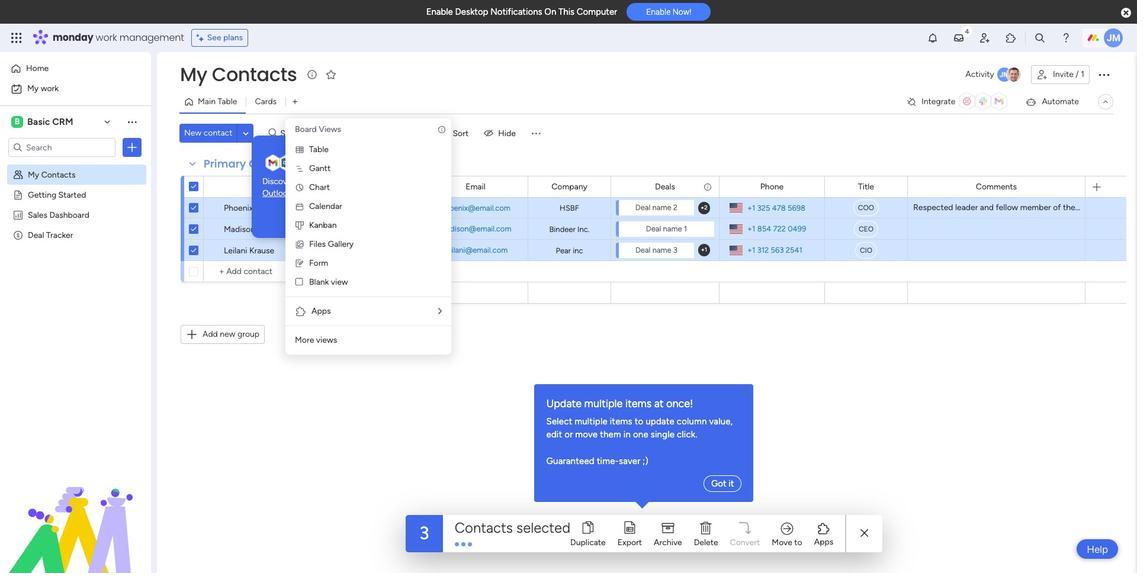 Task type: describe. For each thing, give the bounding box(es) containing it.
them
[[600, 429, 621, 440]]

title
[[858, 182, 874, 192]]

options image
[[1097, 68, 1111, 82]]

gallery
[[328, 239, 354, 249]]

multiple for select
[[575, 416, 608, 427]]

kanban
[[309, 220, 337, 230]]

2 +1 from the top
[[747, 224, 755, 233]]

tracker
[[46, 230, 73, 240]]

just
[[1107, 203, 1121, 213]]

+1 325 478 5698
[[747, 203, 806, 212]]

time-
[[597, 456, 619, 467]]

our inside discover new abilities with our outlook integrations
[[361, 176, 373, 187]]

+1 325 478 5698 link
[[743, 200, 806, 215]]

pear inc
[[556, 246, 583, 255]]

select product image
[[11, 32, 23, 44]]

hsbf
[[560, 204, 579, 213]]

column information image
[[703, 182, 713, 192]]

person button
[[319, 124, 371, 143]]

monday
[[53, 31, 93, 44]]

once!
[[666, 397, 693, 410]]

see plans button
[[191, 29, 248, 47]]

contacts inside primary contacts field
[[249, 156, 299, 171]]

menu image
[[530, 127, 542, 139]]

work for my
[[41, 84, 59, 94]]

Phone field
[[757, 180, 787, 193]]

Comments field
[[973, 180, 1020, 193]]

select
[[546, 416, 572, 427]]

add to favorites image
[[325, 68, 337, 80]]

new for discover
[[296, 176, 312, 187]]

integrate button
[[901, 89, 1016, 114]]

search everything image
[[1034, 32, 1046, 44]]

more views
[[295, 335, 337, 345]]

move to
[[772, 537, 802, 548]]

levy
[[255, 203, 273, 213]]

bindeer inc.
[[549, 225, 590, 234]]

convert
[[730, 537, 760, 548]]

basic crm
[[27, 116, 73, 127]]

4 image
[[962, 24, 973, 38]]

move
[[575, 429, 598, 440]]

lottie animation image
[[0, 454, 151, 573]]

home
[[26, 63, 49, 73]]

try our email integrations
[[297, 158, 395, 168]]

of
[[1053, 203, 1061, 213]]

1 vertical spatial to
[[794, 537, 802, 548]]

leilani@email.com
[[443, 246, 508, 255]]

help button
[[1077, 540, 1118, 559]]

deal for deal tracker
[[28, 230, 44, 240]]

monday marketplace image
[[1005, 32, 1017, 44]]

see
[[207, 33, 221, 43]]

view
[[331, 277, 348, 287]]

Deals field
[[652, 180, 678, 193]]

ceo
[[859, 225, 874, 233]]

my inside option
[[27, 84, 39, 94]]

+ Add contact text field
[[210, 265, 334, 279]]

monday work management
[[53, 31, 184, 44]]

blank view
[[309, 277, 348, 287]]

the
[[1063, 203, 1075, 213]]

saver
[[619, 456, 641, 467]]

apps image
[[295, 306, 307, 317]]

items for to
[[610, 416, 632, 427]]

primary contacts
[[204, 156, 299, 171]]

update multiple items at once!
[[546, 397, 693, 410]]

getting
[[28, 190, 56, 200]]

click.
[[677, 429, 697, 440]]

name for 1
[[663, 224, 682, 233]]

my up main
[[180, 61, 207, 88]]

Title field
[[855, 180, 877, 193]]

0499
[[788, 224, 806, 233]]

+1 854 722 0499
[[747, 224, 806, 233]]

dapulse close image
[[1121, 7, 1131, 19]]

1 button
[[301, 197, 339, 219]]

computer
[[577, 7, 617, 17]]

+1 for leilani krause
[[747, 246, 755, 255]]

this
[[558, 7, 575, 17]]

activity
[[966, 69, 994, 79]]

new contact
[[184, 128, 232, 138]]

it
[[729, 478, 734, 489]]

my up the getting
[[28, 169, 39, 179]]

deal for deal name 3
[[635, 245, 651, 254]]

madison
[[224, 224, 255, 235]]

;)
[[643, 456, 648, 467]]

my work
[[27, 84, 59, 94]]

activity button
[[961, 65, 1026, 84]]

pear
[[556, 246, 571, 255]]

abilities
[[314, 176, 341, 187]]

enable for enable now!
[[646, 7, 671, 17]]

Search field
[[277, 125, 313, 142]]

integrate
[[922, 97, 956, 107]]

deal name 3
[[635, 245, 678, 254]]

cards button
[[246, 92, 286, 111]]

0 vertical spatial our
[[312, 158, 324, 168]]

my work option
[[7, 79, 144, 98]]

explore integrations button
[[333, 209, 416, 228]]

leilani krause
[[224, 246, 274, 256]]

discover
[[262, 176, 294, 187]]

automate
[[1042, 97, 1079, 107]]

phoenix
[[224, 203, 253, 213]]

calendar
[[309, 201, 342, 211]]

contact
[[204, 128, 232, 138]]

archive
[[654, 537, 682, 548]]

respected leader and fellow member of the board. i just met
[[913, 203, 1137, 213]]

work for monday
[[96, 31, 117, 44]]

My Contacts field
[[177, 61, 300, 88]]

edit
[[546, 429, 562, 440]]

Email field
[[463, 180, 489, 193]]

1 inside button
[[323, 207, 326, 214]]

0 horizontal spatial apps
[[312, 306, 331, 316]]

duplicate
[[570, 537, 606, 548]]

invite
[[1053, 69, 1074, 79]]

hide button
[[479, 124, 523, 143]]

+1 854 722 0499 link
[[743, 222, 806, 236]]

got it link
[[704, 475, 742, 492]]

board views
[[295, 124, 341, 134]]

my work link
[[7, 79, 144, 98]]

angle down image
[[243, 129, 249, 138]]

getting started
[[28, 190, 86, 200]]

try
[[297, 158, 310, 168]]

1 horizontal spatial 3
[[673, 245, 678, 254]]

integrations inside button
[[367, 213, 412, 223]]

enable now! button
[[627, 3, 711, 21]]

deal for deal name 2
[[635, 203, 651, 212]]

new
[[184, 128, 202, 138]]

chart
[[309, 182, 330, 192]]

/
[[1076, 69, 1079, 79]]



Task type: vqa. For each thing, say whether or not it's contained in the screenshot.
the Invite members "icon"
yes



Task type: locate. For each thing, give the bounding box(es) containing it.
one
[[633, 429, 648, 440]]

got
[[711, 478, 727, 489]]

add new group
[[203, 329, 259, 339]]

new inside button
[[220, 329, 235, 339]]

public board image
[[12, 189, 24, 200]]

v2 search image
[[269, 127, 277, 140]]

1 horizontal spatial new
[[296, 176, 312, 187]]

+1 312 563 2541 link
[[743, 243, 802, 258]]

krause
[[249, 246, 274, 256]]

selected
[[516, 519, 570, 536]]

add new group button
[[181, 325, 265, 344]]

deal for deal name 1
[[646, 224, 661, 233]]

items inside select multiple items to update column value, edit or move them in one single click.
[[610, 416, 632, 427]]

0 vertical spatial +1
[[747, 203, 755, 212]]

cio
[[860, 246, 872, 254]]

options image
[[126, 142, 138, 153]]

value,
[[709, 416, 733, 427]]

1 vertical spatial my contacts
[[28, 169, 75, 179]]

1 +1 from the top
[[747, 203, 755, 212]]

1 vertical spatial our
[[361, 176, 373, 187]]

cards
[[255, 97, 277, 107]]

invite / 1 button
[[1031, 65, 1090, 84]]

integrations down abilities
[[294, 188, 337, 198]]

3 +1 from the top
[[747, 246, 755, 255]]

1 for deal name 1
[[684, 224, 687, 233]]

option
[[0, 164, 151, 166]]

0 horizontal spatial new
[[220, 329, 235, 339]]

guaranteed time-saver ;)
[[546, 456, 648, 467]]

primary
[[204, 156, 246, 171]]

table right main
[[218, 97, 237, 107]]

email up abilities
[[326, 158, 347, 168]]

enable for enable desktop notifications on this computer
[[426, 7, 453, 17]]

0 vertical spatial email
[[326, 158, 347, 168]]

with
[[343, 176, 359, 187]]

phone
[[760, 182, 784, 192]]

new right "add"
[[220, 329, 235, 339]]

home option
[[7, 59, 144, 78]]

1 horizontal spatial table
[[309, 145, 329, 155]]

0 horizontal spatial 1
[[323, 207, 326, 214]]

list box
[[0, 162, 151, 405]]

invite members image
[[979, 32, 991, 44]]

work down home
[[41, 84, 59, 94]]

list box containing my contacts
[[0, 162, 151, 405]]

deal down sales
[[28, 230, 44, 240]]

deal
[[635, 203, 651, 212], [646, 224, 661, 233], [28, 230, 44, 240], [635, 245, 651, 254]]

blank
[[309, 277, 329, 287]]

enable left now!
[[646, 7, 671, 17]]

0 horizontal spatial to
[[635, 416, 643, 427]]

0 vertical spatial multiple
[[584, 397, 623, 410]]

at
[[654, 397, 664, 410]]

automate button
[[1021, 92, 1084, 111]]

enable desktop notifications on this computer
[[426, 7, 617, 17]]

help image
[[1060, 32, 1072, 44]]

leader
[[955, 203, 978, 213]]

0 horizontal spatial our
[[312, 158, 324, 168]]

my contacts
[[180, 61, 297, 88], [28, 169, 75, 179]]

email inside field
[[466, 182, 486, 192]]

1 horizontal spatial to
[[794, 537, 802, 548]]

deal down deal name 1
[[635, 245, 651, 254]]

0 horizontal spatial enable
[[426, 7, 453, 17]]

email up phoenix@email.com
[[466, 182, 486, 192]]

2
[[673, 203, 678, 212]]

show board description image
[[305, 69, 319, 81]]

b
[[15, 117, 20, 127]]

desktop
[[455, 7, 488, 17]]

854
[[757, 224, 771, 233]]

2 vertical spatial 1
[[684, 224, 687, 233]]

name for 2
[[652, 203, 671, 212]]

on
[[544, 7, 556, 17]]

1 vertical spatial work
[[41, 84, 59, 94]]

enable inside button
[[646, 7, 671, 17]]

update
[[546, 397, 582, 410]]

jeremy miller image
[[1104, 28, 1123, 47]]

0 vertical spatial to
[[635, 416, 643, 427]]

1 vertical spatial 3
[[419, 523, 429, 544]]

column
[[677, 416, 707, 427]]

to up one
[[635, 416, 643, 427]]

multiple inside select multiple items to update column value, edit or move them in one single click.
[[575, 416, 608, 427]]

items up in
[[610, 416, 632, 427]]

0 horizontal spatial 3
[[419, 523, 429, 544]]

1 for invite / 1
[[1081, 69, 1084, 79]]

name down deal name 1
[[652, 245, 671, 254]]

explore integrations
[[337, 213, 412, 223]]

1 horizontal spatial email
[[466, 182, 486, 192]]

1 vertical spatial +1
[[747, 224, 755, 233]]

apps right move to
[[814, 537, 833, 547]]

new inside discover new abilities with our outlook integrations
[[296, 176, 312, 187]]

main table button
[[179, 92, 246, 111]]

table inside main table button
[[218, 97, 237, 107]]

0 vertical spatial work
[[96, 31, 117, 44]]

0 vertical spatial my contacts
[[180, 61, 297, 88]]

notifications image
[[927, 32, 939, 44]]

my contacts up main table
[[180, 61, 297, 88]]

1 vertical spatial integrations
[[294, 188, 337, 198]]

sales dashboard
[[28, 210, 89, 220]]

files gallery
[[309, 239, 354, 249]]

multiple up move
[[575, 416, 608, 427]]

update feed image
[[953, 32, 965, 44]]

+1 312 563 2541
[[747, 246, 802, 255]]

0 vertical spatial integrations
[[349, 158, 395, 168]]

items for at
[[625, 397, 652, 410]]

+1 for phoenix levy
[[747, 203, 755, 212]]

0 vertical spatial 3
[[673, 245, 678, 254]]

+1 left 854
[[747, 224, 755, 233]]

name for 3
[[652, 245, 671, 254]]

help
[[1087, 543, 1108, 555]]

integrations inside discover new abilities with our outlook integrations
[[294, 188, 337, 198]]

1 horizontal spatial work
[[96, 31, 117, 44]]

integrations up with
[[349, 158, 395, 168]]

1 vertical spatial 1
[[323, 207, 326, 214]]

new
[[296, 176, 312, 187], [220, 329, 235, 339]]

new for add
[[220, 329, 235, 339]]

+1 left 312
[[747, 246, 755, 255]]

phoenix@email.com
[[441, 203, 510, 212]]

basic
[[27, 116, 50, 127]]

files
[[309, 239, 326, 249]]

bindeer
[[549, 225, 576, 234]]

0 horizontal spatial table
[[218, 97, 237, 107]]

work inside my work option
[[41, 84, 59, 94]]

my contacts inside list box
[[28, 169, 75, 179]]

list arrow image
[[438, 307, 442, 316]]

hide
[[498, 128, 516, 138]]

1 horizontal spatial apps
[[814, 537, 833, 547]]

new down try
[[296, 176, 312, 187]]

0 vertical spatial apps
[[312, 306, 331, 316]]

+1 left 325
[[747, 203, 755, 212]]

deal name 1
[[646, 224, 687, 233]]

table up the gantt
[[309, 145, 329, 155]]

5698
[[788, 203, 806, 212]]

coo
[[858, 204, 874, 212]]

2 vertical spatial name
[[652, 245, 671, 254]]

2 horizontal spatial 1
[[1081, 69, 1084, 79]]

our right try
[[312, 158, 324, 168]]

enable left desktop
[[426, 7, 453, 17]]

1 horizontal spatial 1
[[684, 224, 687, 233]]

my contacts up getting started
[[28, 169, 75, 179]]

enable now!
[[646, 7, 691, 17]]

discover new abilities with our outlook integrations
[[262, 176, 375, 198]]

312
[[757, 246, 769, 255]]

2 vertical spatial +1
[[747, 246, 755, 255]]

group
[[237, 329, 259, 339]]

2 vertical spatial integrations
[[367, 213, 412, 223]]

work
[[96, 31, 117, 44], [41, 84, 59, 94]]

items left at
[[625, 397, 652, 410]]

to right move
[[794, 537, 802, 548]]

0 vertical spatial table
[[218, 97, 237, 107]]

multiple up them
[[584, 397, 623, 410]]

our
[[312, 158, 324, 168], [361, 176, 373, 187]]

contacts
[[212, 61, 297, 88], [249, 156, 299, 171], [41, 169, 75, 179], [455, 519, 513, 536]]

my down home
[[27, 84, 39, 94]]

views
[[316, 335, 337, 345]]

0 horizontal spatial work
[[41, 84, 59, 94]]

phoenix levy
[[224, 203, 273, 213]]

1 vertical spatial name
[[663, 224, 682, 233]]

deal name 2
[[635, 203, 678, 212]]

got it
[[711, 478, 734, 489]]

1 vertical spatial email
[[466, 182, 486, 192]]

name down 2
[[663, 224, 682, 233]]

0 vertical spatial 1
[[1081, 69, 1084, 79]]

Company field
[[549, 180, 590, 193]]

1 vertical spatial apps
[[814, 537, 833, 547]]

0 vertical spatial new
[[296, 176, 312, 187]]

sort
[[453, 128, 469, 138]]

deals
[[655, 182, 675, 192]]

see plans
[[207, 33, 243, 43]]

outlook button
[[262, 188, 292, 199]]

integrations right explore
[[367, 213, 412, 223]]

more
[[295, 335, 314, 345]]

lottie animation element
[[0, 454, 151, 573]]

Search in workspace field
[[25, 141, 99, 154]]

workspace image
[[11, 115, 23, 129]]

722
[[773, 224, 786, 233]]

apps
[[312, 306, 331, 316], [814, 537, 833, 547]]

workspace selection element
[[11, 115, 75, 129]]

1 vertical spatial new
[[220, 329, 235, 339]]

work right monday
[[96, 31, 117, 44]]

1 horizontal spatial our
[[361, 176, 373, 187]]

1 horizontal spatial my contacts
[[180, 61, 297, 88]]

1 horizontal spatial enable
[[646, 7, 671, 17]]

deal tracker
[[28, 230, 73, 240]]

to inside select multiple items to update column value, edit or move them in one single click.
[[635, 416, 643, 427]]

1 inside button
[[1081, 69, 1084, 79]]

add view image
[[293, 97, 297, 106]]

0 vertical spatial items
[[625, 397, 652, 410]]

name left 2
[[652, 203, 671, 212]]

public dashboard image
[[12, 209, 24, 220]]

our right with
[[361, 176, 373, 187]]

comments
[[976, 182, 1017, 192]]

1 vertical spatial items
[[610, 416, 632, 427]]

integrations
[[349, 158, 395, 168], [294, 188, 337, 198], [367, 213, 412, 223]]

met
[[1123, 203, 1137, 213]]

Primary Contacts field
[[201, 156, 301, 172]]

main
[[198, 97, 216, 107]]

notifications
[[490, 7, 542, 17]]

1 vertical spatial table
[[309, 145, 329, 155]]

and
[[980, 203, 994, 213]]

collapse board header image
[[1101, 97, 1111, 107]]

new contact button
[[179, 124, 237, 143]]

0 horizontal spatial my contacts
[[28, 169, 75, 179]]

export
[[618, 537, 642, 548]]

1 vertical spatial multiple
[[575, 416, 608, 427]]

deal up deal name 1
[[635, 203, 651, 212]]

deal down deal name 2
[[646, 224, 661, 233]]

apps right apps 'image'
[[312, 306, 331, 316]]

sales
[[28, 210, 47, 220]]

phoenix@email.com link
[[438, 203, 513, 212]]

0 vertical spatial name
[[652, 203, 671, 212]]

0 horizontal spatial email
[[326, 158, 347, 168]]

multiple for update
[[584, 397, 623, 410]]

home link
[[7, 59, 144, 78]]

single
[[651, 429, 675, 440]]

workspace options image
[[126, 116, 138, 128]]



